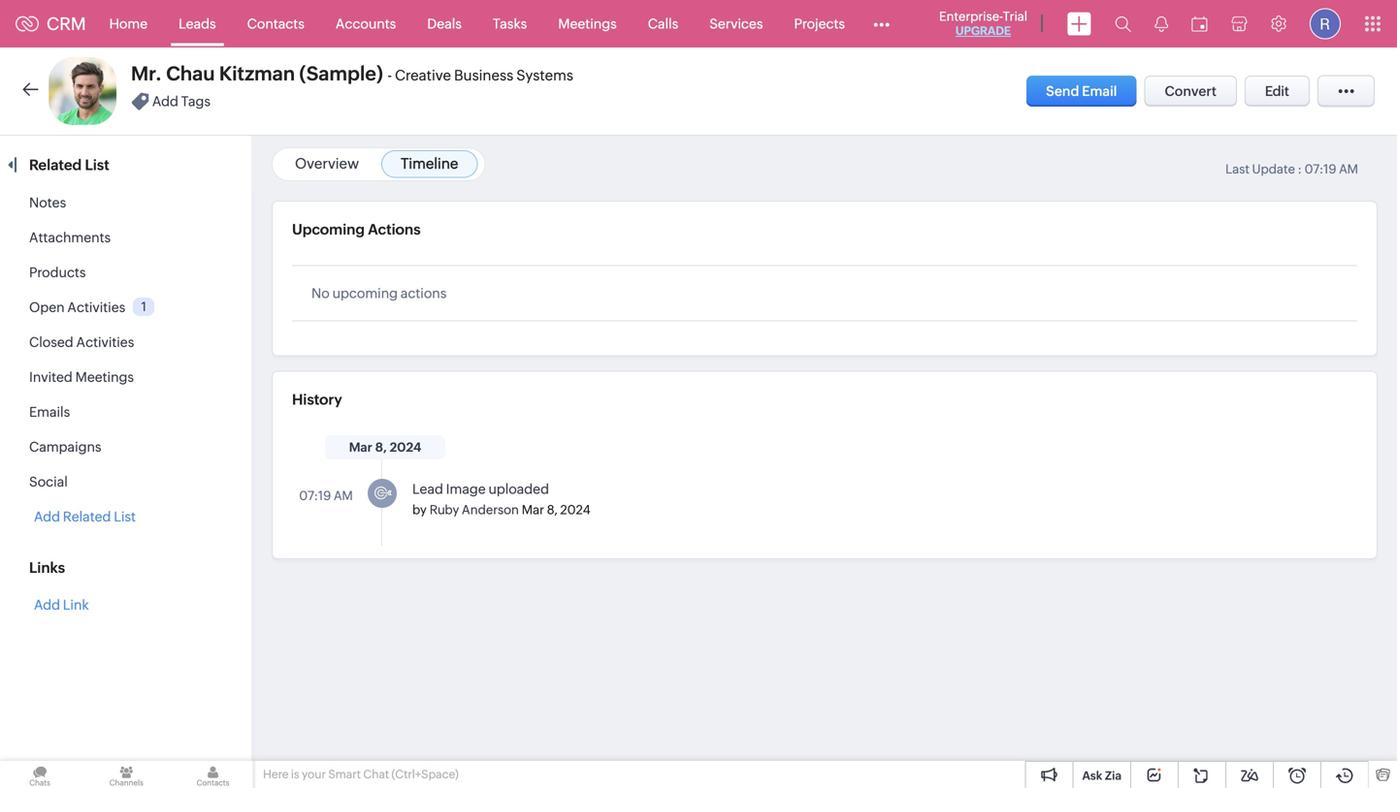 Task type: locate. For each thing, give the bounding box(es) containing it.
upgrade
[[956, 24, 1011, 37]]

contacts
[[247, 16, 305, 32]]

1
[[141, 300, 146, 314]]

0 vertical spatial add
[[152, 93, 178, 109]]

0 horizontal spatial 8,
[[375, 441, 387, 455]]

0 horizontal spatial list
[[85, 157, 109, 174]]

0 vertical spatial related
[[29, 157, 82, 174]]

logo image
[[16, 16, 39, 32]]

calendar image
[[1192, 16, 1208, 32]]

add left tags
[[152, 93, 178, 109]]

upcoming
[[332, 286, 398, 301]]

0 horizontal spatial am
[[334, 489, 353, 504]]

1 vertical spatial am
[[334, 489, 353, 504]]

am right : at top right
[[1339, 162, 1359, 177]]

here
[[263, 769, 289, 782]]

is
[[291, 769, 299, 782]]

related up notes link
[[29, 157, 82, 174]]

1 vertical spatial 07:19
[[299, 489, 331, 504]]

convert button
[[1145, 76, 1237, 107]]

update
[[1252, 162, 1295, 177]]

8, inside lead image uploaded by ruby anderson mar 8, 2024
[[547, 503, 558, 518]]

2024
[[390, 441, 421, 455], [560, 503, 591, 518]]

kitzman
[[219, 63, 295, 85]]

1 horizontal spatial am
[[1339, 162, 1359, 177]]

2024 inside lead image uploaded by ruby anderson mar 8, 2024
[[560, 503, 591, 518]]

07:19 right : at top right
[[1305, 162, 1337, 177]]

send email button
[[1027, 76, 1137, 107]]

0 vertical spatial 8,
[[375, 441, 387, 455]]

1 horizontal spatial mar
[[522, 503, 544, 518]]

meetings
[[558, 16, 617, 32], [75, 370, 134, 385]]

activities
[[67, 300, 125, 315], [76, 335, 134, 350]]

smart
[[328, 769, 361, 782]]

activities up the closed activities
[[67, 300, 125, 315]]

add left "link"
[[34, 598, 60, 613]]

invited
[[29, 370, 73, 385]]

:
[[1298, 162, 1302, 177]]

create menu image
[[1068, 12, 1092, 35]]

activities for closed activities
[[76, 335, 134, 350]]

am
[[1339, 162, 1359, 177], [334, 489, 353, 504]]

0 vertical spatial am
[[1339, 162, 1359, 177]]

services link
[[694, 0, 779, 47]]

0 vertical spatial mar
[[349, 441, 372, 455]]

meetings down the closed activities
[[75, 370, 134, 385]]

notes link
[[29, 195, 66, 211]]

2024 right anderson
[[560, 503, 591, 518]]

campaigns
[[29, 440, 101, 455]]

mr. chau kitzman (sample) - creative business systems
[[131, 63, 573, 85]]

1 vertical spatial activities
[[76, 335, 134, 350]]

activities up invited meetings
[[76, 335, 134, 350]]

1 horizontal spatial meetings
[[558, 16, 617, 32]]

1 vertical spatial add
[[34, 509, 60, 525]]

0 vertical spatial list
[[85, 157, 109, 174]]

add
[[152, 93, 178, 109], [34, 509, 60, 525], [34, 598, 60, 613]]

attachments
[[29, 230, 111, 246]]

07:19 am
[[299, 489, 353, 504]]

2024 up the lead
[[390, 441, 421, 455]]

add link
[[34, 598, 89, 613]]

systems
[[516, 67, 573, 84]]

0 horizontal spatial meetings
[[75, 370, 134, 385]]

add down social at the left bottom of page
[[34, 509, 60, 525]]

Other Modules field
[[861, 8, 903, 39]]

send
[[1046, 83, 1080, 99]]

2 vertical spatial add
[[34, 598, 60, 613]]

1 vertical spatial 8,
[[547, 503, 558, 518]]

list
[[85, 157, 109, 174], [114, 509, 136, 525]]

products
[[29, 265, 86, 280]]

0 vertical spatial activities
[[67, 300, 125, 315]]

anderson
[[462, 503, 519, 518]]

0 vertical spatial 07:19
[[1305, 162, 1337, 177]]

trial
[[1003, 9, 1028, 24]]

link
[[63, 598, 89, 613]]

am down mar 8, 2024
[[334, 489, 353, 504]]

search image
[[1115, 16, 1132, 32]]

crm
[[47, 14, 86, 34]]

accounts link
[[320, 0, 412, 47]]

last
[[1226, 162, 1250, 177]]

upcoming actions
[[292, 221, 421, 238]]

1 vertical spatial list
[[114, 509, 136, 525]]

home
[[109, 16, 148, 32]]

meetings up systems
[[558, 16, 617, 32]]

mar inside lead image uploaded by ruby anderson mar 8, 2024
[[522, 503, 544, 518]]

related down 'social' link
[[63, 509, 111, 525]]

mar up 07:19 am
[[349, 441, 372, 455]]

1 vertical spatial 2024
[[560, 503, 591, 518]]

signals element
[[1143, 0, 1180, 48]]

calls
[[648, 16, 679, 32]]

0 vertical spatial meetings
[[558, 16, 617, 32]]

timeline link
[[401, 155, 458, 172]]

actions
[[401, 286, 447, 301]]

chats image
[[0, 762, 80, 789]]

0 vertical spatial 2024
[[390, 441, 421, 455]]

1 horizontal spatial 8,
[[547, 503, 558, 518]]

add for mr. chau kitzman (sample)
[[152, 93, 178, 109]]

1 vertical spatial meetings
[[75, 370, 134, 385]]

related list
[[29, 157, 113, 174]]

chat
[[363, 769, 389, 782]]

1 vertical spatial mar
[[522, 503, 544, 518]]

enterprise-
[[939, 9, 1003, 24]]

leads
[[179, 16, 216, 32]]

calls link
[[632, 0, 694, 47]]

mar down uploaded
[[522, 503, 544, 518]]

activities for open activities
[[67, 300, 125, 315]]

mar
[[349, 441, 372, 455], [522, 503, 544, 518]]

07:19 down history
[[299, 489, 331, 504]]

related
[[29, 157, 82, 174], [63, 509, 111, 525]]

no upcoming actions
[[312, 286, 447, 301]]

crm link
[[16, 14, 86, 34]]

open activities link
[[29, 300, 125, 315]]

here is your smart chat (ctrl+space)
[[263, 769, 459, 782]]

1 horizontal spatial 2024
[[560, 503, 591, 518]]

products link
[[29, 265, 86, 280]]



Task type: describe. For each thing, give the bounding box(es) containing it.
add for related list
[[34, 598, 60, 613]]

send email
[[1046, 83, 1118, 99]]

projects link
[[779, 0, 861, 47]]

convert
[[1165, 83, 1217, 99]]

tasks
[[493, 16, 527, 32]]

lead
[[412, 482, 443, 497]]

tasks link
[[477, 0, 543, 47]]

invited meetings link
[[29, 370, 134, 385]]

add related list
[[34, 509, 136, 525]]

actions
[[368, 221, 421, 238]]

deals link
[[412, 0, 477, 47]]

emails link
[[29, 405, 70, 420]]

home link
[[94, 0, 163, 47]]

channels image
[[87, 762, 166, 789]]

your
[[302, 769, 326, 782]]

edit
[[1265, 83, 1290, 99]]

0 horizontal spatial 2024
[[390, 441, 421, 455]]

email
[[1082, 83, 1118, 99]]

social link
[[29, 475, 68, 490]]

tags
[[181, 93, 211, 109]]

contacts link
[[232, 0, 320, 47]]

create menu element
[[1056, 0, 1103, 47]]

business
[[454, 67, 514, 84]]

profile element
[[1298, 0, 1353, 47]]

1 horizontal spatial 07:19
[[1305, 162, 1337, 177]]

mr.
[[131, 63, 162, 85]]

image
[[446, 482, 486, 497]]

contacts image
[[173, 762, 253, 789]]

open activities
[[29, 300, 125, 315]]

deals
[[427, 16, 462, 32]]

closed activities
[[29, 335, 134, 350]]

links
[[29, 560, 65, 577]]

search element
[[1103, 0, 1143, 48]]

timeline
[[401, 155, 458, 172]]

emails
[[29, 405, 70, 420]]

(sample)
[[299, 63, 383, 85]]

ask zia
[[1083, 770, 1122, 783]]

lead image uploaded by ruby anderson mar 8, 2024
[[412, 482, 591, 518]]

ask
[[1083, 770, 1103, 783]]

invited meetings
[[29, 370, 134, 385]]

creative
[[395, 67, 451, 84]]

closed
[[29, 335, 73, 350]]

edit button
[[1245, 76, 1310, 107]]

-
[[388, 67, 392, 84]]

0 horizontal spatial mar
[[349, 441, 372, 455]]

(ctrl+space)
[[392, 769, 459, 782]]

upcoming
[[292, 221, 365, 238]]

zia
[[1105, 770, 1122, 783]]

by
[[412, 503, 427, 518]]

signals image
[[1155, 16, 1168, 32]]

accounts
[[336, 16, 396, 32]]

1 vertical spatial related
[[63, 509, 111, 525]]

uploaded
[[489, 482, 549, 497]]

mar 8, 2024
[[349, 441, 421, 455]]

leads link
[[163, 0, 232, 47]]

profile image
[[1310, 8, 1341, 39]]

0 horizontal spatial 07:19
[[299, 489, 331, 504]]

1 horizontal spatial list
[[114, 509, 136, 525]]

open
[[29, 300, 65, 315]]

add tags
[[152, 93, 211, 109]]

closed activities link
[[29, 335, 134, 350]]

last update : 07:19 am
[[1226, 162, 1359, 177]]

enterprise-trial upgrade
[[939, 9, 1028, 37]]

no
[[312, 286, 330, 301]]

campaigns link
[[29, 440, 101, 455]]

attachments link
[[29, 230, 111, 246]]

social
[[29, 475, 68, 490]]

services
[[710, 16, 763, 32]]

notes
[[29, 195, 66, 211]]

meetings link
[[543, 0, 632, 47]]

chau
[[166, 63, 215, 85]]

overview
[[295, 155, 359, 172]]

overview link
[[295, 155, 359, 172]]

projects
[[794, 16, 845, 32]]

history
[[292, 392, 342, 409]]



Task type: vqa. For each thing, say whether or not it's contained in the screenshot.
AM
yes



